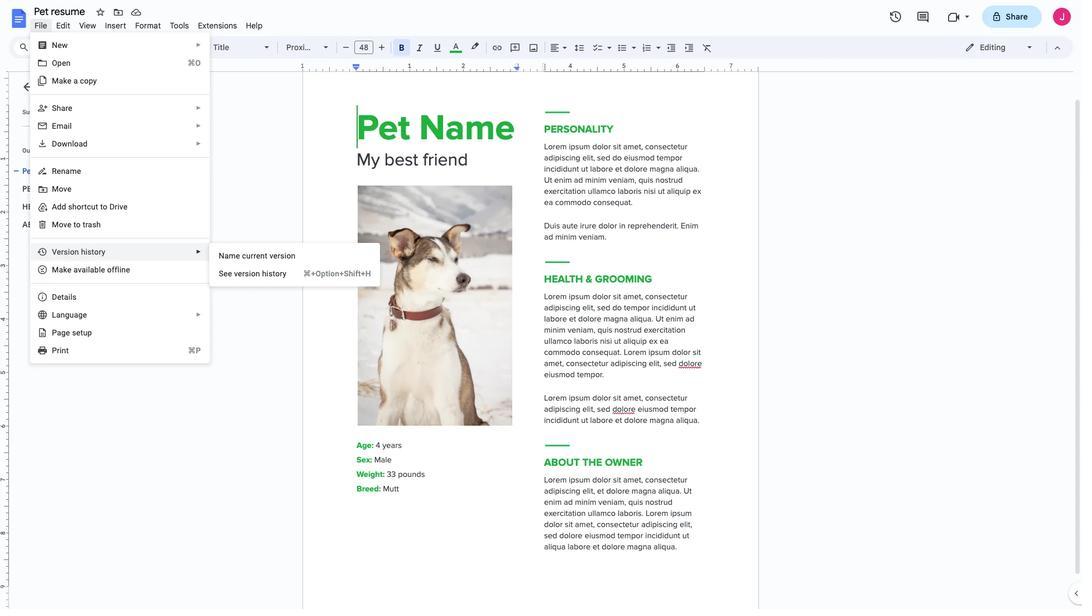 Task type: locate. For each thing, give the bounding box(es) containing it.
pen
[[57, 59, 71, 68]]

⌘p element
[[174, 345, 201, 357]]

e right pa
[[66, 329, 70, 338]]

2 ► from the top
[[196, 105, 201, 111]]

m ove
[[52, 185, 71, 194]]

extensions
[[198, 21, 237, 31]]

e
[[52, 122, 56, 131]]

0 vertical spatial n
[[52, 41, 58, 50]]

p rint
[[52, 347, 69, 355]]

application
[[0, 0, 1082, 610]]

s hare
[[52, 104, 72, 113]]

k
[[63, 266, 67, 275]]

s ee version history
[[219, 270, 286, 278]]

Star checkbox
[[93, 4, 108, 20]]

0 vertical spatial e
[[67, 266, 71, 275]]

l
[[52, 311, 56, 320]]

version
[[269, 252, 295, 261], [234, 270, 260, 278]]

r
[[52, 167, 57, 176]]

menu bar
[[30, 15, 267, 33]]

add shortcut to drive
[[52, 203, 128, 212]]

rint
[[57, 347, 69, 355]]

0 horizontal spatial n
[[52, 41, 58, 50]]

ee
[[224, 270, 232, 278]]

details
[[52, 293, 77, 302]]

⌘+option+shift+h
[[303, 270, 371, 278]]

version
[[52, 248, 79, 257]]

menu
[[3, 0, 210, 422], [209, 243, 380, 287]]

3 ► from the top
[[196, 123, 201, 129]]

share s element
[[52, 104, 76, 113]]

e right "ma"
[[67, 266, 71, 275]]

1 horizontal spatial s
[[219, 270, 224, 278]]

istory
[[85, 248, 105, 257]]

1 horizontal spatial n
[[219, 252, 224, 261]]

0 vertical spatial version
[[269, 252, 295, 261]]

⌘o
[[187, 59, 201, 68]]

see version history s element
[[219, 270, 290, 278]]

1 vertical spatial e
[[66, 329, 70, 338]]

owner
[[68, 220, 97, 230]]

tools
[[170, 21, 189, 31]]

about
[[22, 220, 50, 230]]

outline
[[22, 147, 42, 155]]

format menu item
[[131, 19, 165, 32]]

s
[[52, 104, 57, 113], [219, 270, 224, 278]]

highlight color image
[[469, 40, 481, 53]]

name
[[36, 166, 58, 176]]

e
[[67, 266, 71, 275], [66, 329, 70, 338]]

outline heading
[[9, 147, 161, 162]]

► for hare
[[196, 105, 201, 111]]

summary
[[22, 109, 49, 116]]

version right the ee
[[234, 270, 260, 278]]

edit menu item
[[52, 19, 75, 32]]

version up history
[[269, 252, 295, 261]]

Rename text field
[[30, 4, 92, 18]]

1 horizontal spatial version
[[269, 252, 295, 261]]

anguage
[[56, 311, 87, 320]]

main toolbar
[[69, 0, 716, 433]]

n up the ee
[[219, 252, 224, 261]]

1 ► from the top
[[196, 42, 201, 48]]

proxima nova
[[286, 42, 337, 52]]

► for ew
[[196, 42, 201, 48]]

share button
[[982, 6, 1042, 28]]

menu bar containing file
[[30, 15, 267, 33]]

n
[[52, 41, 58, 50], [219, 252, 224, 261]]

edit
[[56, 21, 70, 31]]

1 vertical spatial n
[[219, 252, 224, 261]]

trash
[[83, 220, 101, 229]]

n for ew
[[52, 41, 58, 50]]

m
[[52, 185, 59, 194]]

1
[[301, 62, 304, 70]]

offline
[[107, 266, 130, 275]]

make
[[52, 76, 71, 85]]

current
[[242, 252, 267, 261]]

share
[[1006, 12, 1028, 22]]

n up o
[[52, 41, 58, 50]]

make a copy c element
[[52, 76, 100, 85]]

Font size text field
[[355, 41, 373, 54]]

summary heading
[[22, 108, 49, 117]]

title
[[213, 42, 229, 52]]

e mail
[[52, 122, 72, 131]]

email e element
[[52, 122, 75, 131]]

grooming
[[61, 202, 107, 212]]

0 horizontal spatial version
[[234, 270, 260, 278]]

⌘+option+shift+h element
[[290, 268, 371, 280]]

left margin image
[[303, 63, 359, 71]]

move t o trash
[[52, 220, 101, 229]]

ma k e available offline
[[52, 266, 130, 275]]

p
[[52, 347, 57, 355]]

add
[[52, 203, 66, 212]]

e for g
[[66, 329, 70, 338]]

format
[[135, 21, 161, 31]]

name current version n element
[[219, 252, 299, 261]]

move
[[52, 220, 71, 229]]

health & grooming
[[22, 202, 107, 212]]

0 vertical spatial s
[[52, 104, 57, 113]]

application containing share
[[0, 0, 1082, 610]]

►
[[196, 42, 201, 48], [196, 105, 201, 111], [196, 123, 201, 129], [196, 141, 201, 147], [196, 249, 201, 255], [196, 312, 201, 318]]

health
[[22, 202, 52, 212]]

bottom margin image
[[0, 584, 8, 610]]

0 horizontal spatial s
[[52, 104, 57, 113]]

file
[[35, 21, 47, 31]]

pa
[[52, 329, 61, 338]]

o pen
[[52, 59, 71, 68]]

4 ► from the top
[[196, 141, 201, 147]]

1 vertical spatial s
[[219, 270, 224, 278]]

hare
[[57, 104, 72, 113]]

6 ► from the top
[[196, 312, 201, 318]]

insert
[[105, 21, 126, 31]]

open o element
[[52, 59, 74, 68]]



Task type: vqa. For each thing, say whether or not it's contained in the screenshot.


Task type: describe. For each thing, give the bounding box(es) containing it.
e for k
[[67, 266, 71, 275]]

top margin image
[[0, 52, 8, 108]]

download d element
[[52, 140, 91, 148]]

d
[[52, 140, 57, 148]]

mail
[[56, 122, 72, 131]]

file menu item
[[30, 19, 52, 32]]

version history h element
[[52, 248, 109, 257]]

move m element
[[52, 185, 75, 194]]

insert menu item
[[101, 19, 131, 32]]

tools menu item
[[165, 19, 193, 32]]

to
[[100, 203, 107, 212]]

► for mail
[[196, 123, 201, 129]]

ownload
[[57, 140, 88, 148]]

ove
[[59, 185, 71, 194]]

l anguage
[[52, 311, 87, 320]]

page setup g element
[[52, 329, 95, 338]]

print p element
[[52, 347, 72, 355]]

setup
[[72, 329, 92, 338]]

line & paragraph spacing image
[[573, 40, 586, 55]]

editing
[[980, 42, 1006, 52]]

proxima
[[286, 42, 316, 52]]

n ew
[[52, 41, 68, 50]]

view menu item
[[75, 19, 101, 32]]

⌘p
[[188, 347, 201, 355]]

opy
[[84, 76, 97, 85]]

make a c opy
[[52, 76, 97, 85]]

add shortcut to drive , element
[[52, 203, 131, 212]]

shortcut
[[68, 203, 98, 212]]

► for ownload
[[196, 141, 201, 147]]

s for hare
[[52, 104, 57, 113]]

ename
[[57, 167, 81, 176]]

mode and view toolbar
[[956, 36, 1066, 59]]

&
[[54, 202, 59, 212]]

personality
[[22, 184, 75, 194]]

right margin image
[[701, 63, 758, 71]]

about the owner
[[22, 220, 97, 230]]

1 vertical spatial version
[[234, 270, 260, 278]]

document outline element
[[9, 72, 161, 610]]

pa g e setup
[[52, 329, 92, 338]]

language l element
[[52, 311, 90, 320]]

proxima nova option
[[286, 40, 337, 55]]

text color image
[[450, 40, 462, 53]]

nova
[[318, 42, 337, 52]]

s for ee
[[219, 270, 224, 278]]

n for ame
[[219, 252, 224, 261]]

n ame current version
[[219, 252, 295, 261]]

extensions menu item
[[193, 19, 242, 32]]

help
[[246, 21, 263, 31]]

drive
[[109, 203, 128, 212]]

make available offline k element
[[52, 266, 133, 275]]

styles list. title selected. option
[[213, 40, 258, 55]]

5 ► from the top
[[196, 249, 201, 255]]

ma
[[52, 266, 63, 275]]

rename r element
[[52, 167, 84, 176]]

d ownload
[[52, 140, 88, 148]]

► for anguage
[[196, 312, 201, 318]]

new n element
[[52, 41, 71, 50]]

o
[[52, 59, 57, 68]]

ame
[[224, 252, 240, 261]]

g
[[61, 329, 66, 338]]

move to trash t element
[[52, 220, 104, 229]]

menu bar banner
[[0, 0, 1082, 610]]

pet name
[[22, 166, 58, 176]]

c
[[80, 76, 84, 85]]

the
[[51, 220, 66, 230]]

⌘o element
[[174, 57, 201, 69]]

t
[[73, 220, 76, 229]]

history
[[262, 270, 286, 278]]

h
[[81, 248, 85, 257]]

help menu item
[[242, 19, 267, 32]]

a
[[73, 76, 78, 85]]

r ename
[[52, 167, 81, 176]]

pet
[[22, 166, 35, 176]]

version h istory
[[52, 248, 105, 257]]

o
[[76, 220, 81, 229]]

details b element
[[52, 293, 80, 302]]

view
[[79, 21, 96, 31]]

insert image image
[[527, 40, 540, 55]]

ew
[[58, 41, 68, 50]]

editing button
[[957, 39, 1041, 56]]

menu bar inside 'menu bar' banner
[[30, 15, 267, 33]]

available
[[73, 266, 105, 275]]

Menus field
[[14, 40, 70, 55]]

Font size field
[[354, 41, 378, 55]]



